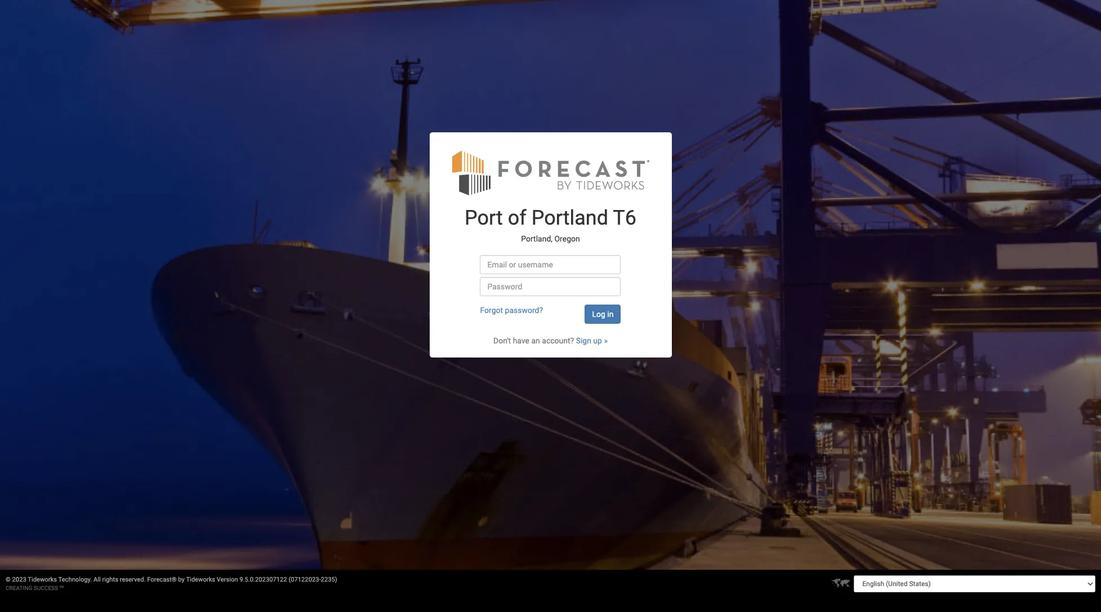 Task type: locate. For each thing, give the bounding box(es) containing it.
2235)
[[321, 576, 337, 584]]

rights
[[102, 576, 118, 584]]

© 2023 tideworks technology. all rights reserved. forecast® by tideworks version 9.5.0.202307122 (07122023-2235) creating success ℠
[[6, 576, 337, 591]]

forgot
[[480, 306, 503, 315]]

t6
[[613, 206, 636, 230]]

in
[[607, 310, 614, 319]]

oregon
[[554, 235, 580, 244]]

technology.
[[58, 576, 92, 584]]

creating
[[6, 585, 32, 591]]

log
[[592, 310, 605, 319]]

reserved.
[[120, 576, 146, 584]]

by
[[178, 576, 185, 584]]

forecast®
[[147, 576, 177, 584]]

(07122023-
[[289, 576, 321, 584]]

tideworks right by
[[186, 576, 215, 584]]

0 horizontal spatial tideworks
[[28, 576, 57, 584]]

log in button
[[585, 305, 621, 324]]

don't have an account? sign up »
[[493, 336, 608, 345]]

tideworks up success
[[28, 576, 57, 584]]

port of portland t6 portland, oregon
[[465, 206, 636, 244]]

portland
[[532, 206, 608, 230]]

℠
[[59, 585, 64, 591]]

port
[[465, 206, 503, 230]]

1 tideworks from the left
[[28, 576, 57, 584]]

tideworks
[[28, 576, 57, 584], [186, 576, 215, 584]]

1 horizontal spatial tideworks
[[186, 576, 215, 584]]

forgot password? link
[[480, 306, 543, 315]]

account?
[[542, 336, 574, 345]]



Task type: describe. For each thing, give the bounding box(es) containing it.
Email or username text field
[[480, 255, 621, 274]]

all
[[94, 576, 101, 584]]

portland,
[[521, 235, 553, 244]]

»
[[604, 336, 608, 345]]

9.5.0.202307122
[[240, 576, 287, 584]]

forecast® by tideworks image
[[452, 149, 649, 196]]

2023
[[12, 576, 26, 584]]

version
[[217, 576, 238, 584]]

an
[[531, 336, 540, 345]]

forgot password? log in
[[480, 306, 614, 319]]

2 tideworks from the left
[[186, 576, 215, 584]]

success
[[34, 585, 58, 591]]

sign
[[576, 336, 591, 345]]

of
[[508, 206, 527, 230]]

don't
[[493, 336, 511, 345]]

up
[[593, 336, 602, 345]]

password?
[[505, 306, 543, 315]]

have
[[513, 336, 529, 345]]

©
[[6, 576, 11, 584]]

Password password field
[[480, 277, 621, 296]]

sign up » link
[[576, 336, 608, 345]]



